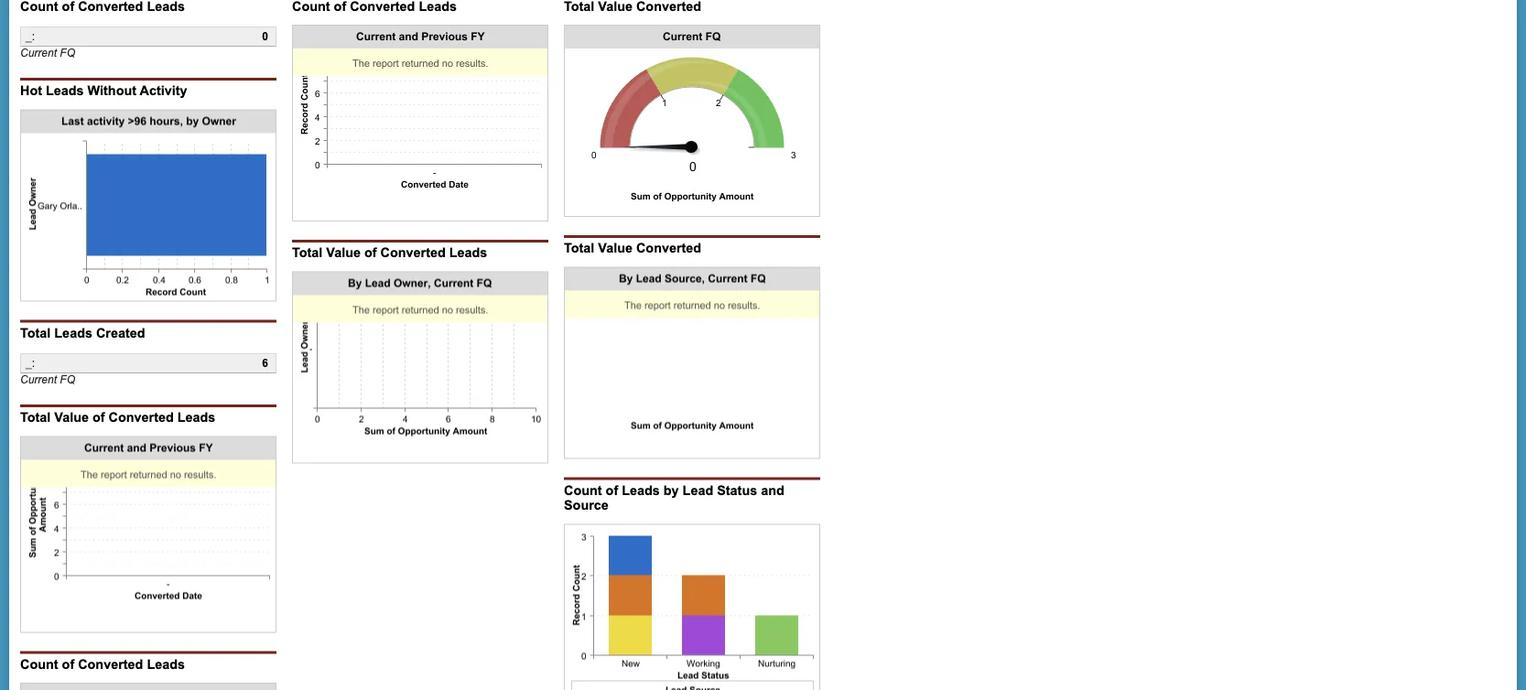Task type: describe. For each thing, give the bounding box(es) containing it.
count of converted leads
[[20, 657, 185, 672]]

6
[[262, 358, 268, 370]]

value for the right by lead owner, current fq - click to go to full report. image
[[326, 246, 361, 260]]

and
[[761, 483, 784, 498]]

1 horizontal spatial current and previous fy - click to go to full report. image
[[292, 25, 548, 222]]

by
[[664, 483, 679, 498]]

_ : for 6
[[26, 358, 35, 370]]

hot leads without activity
[[20, 84, 187, 98]]

_ link for 0
[[26, 31, 32, 43]]

current fq - click to go to full report. image
[[564, 25, 820, 217]]

total value converted
[[564, 241, 701, 256]]

created
[[96, 326, 145, 341]]

count for count of converted leads
[[20, 657, 58, 672]]

_ for 6
[[26, 358, 32, 370]]

leads inside count of leads by lead status and source
[[622, 483, 660, 498]]

value for 'by lead source, current fq - click to go to full report.' image
[[598, 241, 633, 256]]

of inside count of leads by lead status and source
[[606, 483, 618, 498]]

_ for 0
[[26, 31, 32, 43]]

last activity >96 hours, by owner - click to go to full report. image
[[20, 110, 276, 302]]

current for 0
[[20, 47, 57, 60]]

current fq for 0
[[20, 47, 75, 60]]

fq for 0
[[60, 47, 75, 60]]

activity
[[140, 84, 187, 98]]

0 vertical spatial total value of converted leads
[[292, 246, 487, 260]]

0 horizontal spatial total value of converted leads
[[20, 411, 215, 425]]

1 horizontal spatial by lead owner, current fq - click to go to full report. image
[[292, 272, 548, 464]]

: for 0
[[32, 31, 35, 43]]



Task type: vqa. For each thing, say whether or not it's contained in the screenshot.
"by" on the bottom of page
yes



Task type: locate. For each thing, give the bounding box(es) containing it.
_ :
[[26, 31, 35, 43], [26, 358, 35, 370]]

_ link for 6
[[26, 358, 32, 370]]

_ link up hot at the left of page
[[26, 31, 32, 43]]

0 horizontal spatial current and previous fy - click to go to full report. image
[[20, 437, 276, 634]]

1 vertical spatial total value of converted leads
[[20, 411, 215, 425]]

0 vertical spatial _ link
[[26, 31, 32, 43]]

converted
[[636, 241, 701, 256], [380, 246, 446, 260], [109, 411, 174, 425], [78, 657, 143, 672]]

2 _ : from the top
[[26, 358, 35, 370]]

fq down total leads created
[[60, 374, 75, 386]]

0 horizontal spatial count
[[20, 657, 58, 672]]

total value of converted leads
[[292, 246, 487, 260], [20, 411, 215, 425]]

current
[[20, 47, 57, 60], [20, 374, 57, 386]]

current down total leads created
[[20, 374, 57, 386]]

2 current fq from the top
[[20, 374, 75, 386]]

count of leads by lead status and source
[[564, 483, 784, 513]]

0 vertical spatial count
[[564, 483, 602, 498]]

1 _ from the top
[[26, 31, 32, 43]]

0 vertical spatial current
[[20, 47, 57, 60]]

total leads created
[[20, 326, 145, 341]]

0 vertical spatial by lead owner, current fq - click to go to full report. image
[[292, 272, 548, 464]]

current fq down total leads created
[[20, 374, 75, 386]]

fq
[[60, 47, 75, 60], [60, 374, 75, 386]]

status
[[717, 483, 757, 498]]

value for leftmost current and previous fy - click to go to full report. image
[[54, 411, 89, 425]]

: down total leads created
[[32, 358, 35, 370]]

1 horizontal spatial count
[[564, 483, 602, 498]]

1 horizontal spatial value
[[326, 246, 361, 260]]

0 horizontal spatial by lead owner, current fq - click to go to full report. image
[[20, 683, 276, 690]]

count of leads by lead status and source - click to go to full report. image
[[564, 525, 820, 690]]

1 current from the top
[[20, 47, 57, 60]]

hot
[[20, 84, 42, 98]]

0 vertical spatial fq
[[60, 47, 75, 60]]

0 vertical spatial _ :
[[26, 31, 35, 43]]

0 vertical spatial current and previous fy - click to go to full report. image
[[292, 25, 548, 222]]

fq for 6
[[60, 374, 75, 386]]

current and previous fy - click to go to full report. image
[[292, 25, 548, 222], [20, 437, 276, 634]]

: up hot at the left of page
[[32, 31, 35, 43]]

1 vertical spatial current and previous fy - click to go to full report. image
[[20, 437, 276, 634]]

1 vertical spatial _
[[26, 358, 32, 370]]

_ : down total leads created
[[26, 358, 35, 370]]

source
[[564, 498, 609, 513]]

count
[[564, 483, 602, 498], [20, 657, 58, 672]]

current fq
[[20, 47, 75, 60], [20, 374, 75, 386]]

1 fq from the top
[[60, 47, 75, 60]]

_ link
[[26, 31, 32, 43], [26, 358, 32, 370]]

total
[[564, 241, 594, 256], [292, 246, 323, 260], [20, 326, 51, 341], [20, 411, 51, 425]]

2 _ link from the top
[[26, 358, 32, 370]]

1 vertical spatial fq
[[60, 374, 75, 386]]

2 _ from the top
[[26, 358, 32, 370]]

: for 6
[[32, 358, 35, 370]]

0 vertical spatial current fq
[[20, 47, 75, 60]]

fq up 'hot leads without activity'
[[60, 47, 75, 60]]

1 vertical spatial current
[[20, 374, 57, 386]]

1 vertical spatial :
[[32, 358, 35, 370]]

_ : for 0
[[26, 31, 35, 43]]

by lead source, current fq - click to go to full report. image
[[564, 267, 820, 460]]

2 horizontal spatial value
[[598, 241, 633, 256]]

by lead owner, current fq - click to go to full report. image
[[292, 272, 548, 464], [20, 683, 276, 690]]

:
[[32, 31, 35, 43], [32, 358, 35, 370]]

1 vertical spatial _ link
[[26, 358, 32, 370]]

current up hot at the left of page
[[20, 47, 57, 60]]

1 vertical spatial _ :
[[26, 358, 35, 370]]

current for 6
[[20, 374, 57, 386]]

0 vertical spatial _
[[26, 31, 32, 43]]

1 current fq from the top
[[20, 47, 75, 60]]

1 vertical spatial count
[[20, 657, 58, 672]]

_ down total leads created
[[26, 358, 32, 370]]

lead
[[683, 483, 713, 498]]

leads
[[46, 84, 84, 98], [449, 246, 487, 260], [54, 326, 92, 341], [177, 411, 215, 425], [622, 483, 660, 498], [147, 657, 185, 672]]

1 horizontal spatial total value of converted leads
[[292, 246, 487, 260]]

_ link down total leads created
[[26, 358, 32, 370]]

1 _ link from the top
[[26, 31, 32, 43]]

1 vertical spatial current fq
[[20, 374, 75, 386]]

1 _ : from the top
[[26, 31, 35, 43]]

current fq up hot at the left of page
[[20, 47, 75, 60]]

without
[[88, 84, 136, 98]]

_ up hot at the left of page
[[26, 31, 32, 43]]

current fq for 6
[[20, 374, 75, 386]]

count for count of leads by lead status and source
[[564, 483, 602, 498]]

1 vertical spatial by lead owner, current fq - click to go to full report. image
[[20, 683, 276, 690]]

count inside count of leads by lead status and source
[[564, 483, 602, 498]]

_
[[26, 31, 32, 43], [26, 358, 32, 370]]

of
[[364, 246, 377, 260], [92, 411, 105, 425], [606, 483, 618, 498], [62, 657, 74, 672]]

2 current from the top
[[20, 374, 57, 386]]

0
[[262, 31, 268, 43]]

2 fq from the top
[[60, 374, 75, 386]]

1 : from the top
[[32, 31, 35, 43]]

_ : up hot at the left of page
[[26, 31, 35, 43]]

0 horizontal spatial value
[[54, 411, 89, 425]]

0 vertical spatial :
[[32, 31, 35, 43]]

2 : from the top
[[32, 358, 35, 370]]

value
[[598, 241, 633, 256], [326, 246, 361, 260], [54, 411, 89, 425]]



